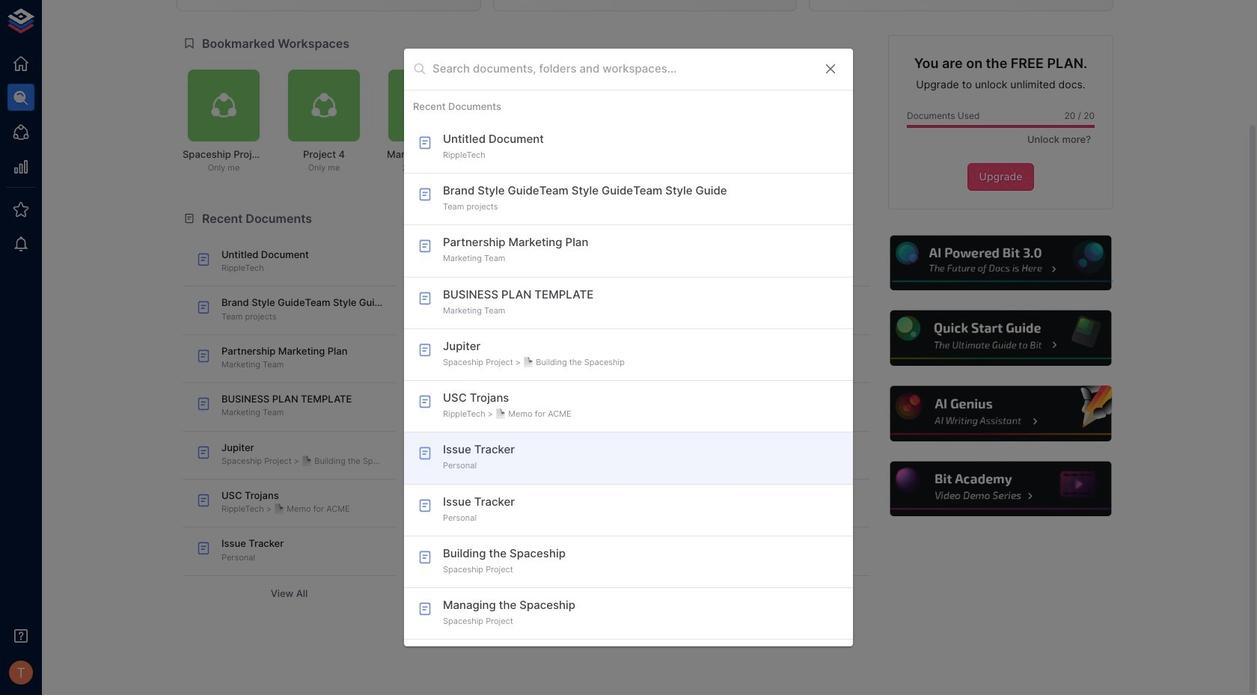 Task type: describe. For each thing, give the bounding box(es) containing it.
2 help image from the top
[[889, 309, 1114, 368]]

Search documents, folders and workspaces... text field
[[433, 58, 812, 81]]



Task type: locate. For each thing, give the bounding box(es) containing it.
3 help image from the top
[[889, 384, 1114, 444]]

4 help image from the top
[[889, 460, 1114, 519]]

1 help image from the top
[[889, 233, 1114, 293]]

help image
[[889, 233, 1114, 293], [889, 309, 1114, 368], [889, 384, 1114, 444], [889, 460, 1114, 519]]

dialog
[[404, 49, 854, 647]]



Task type: vqa. For each thing, say whether or not it's contained in the screenshot.
a chart. element at the left bottom of the page
no



